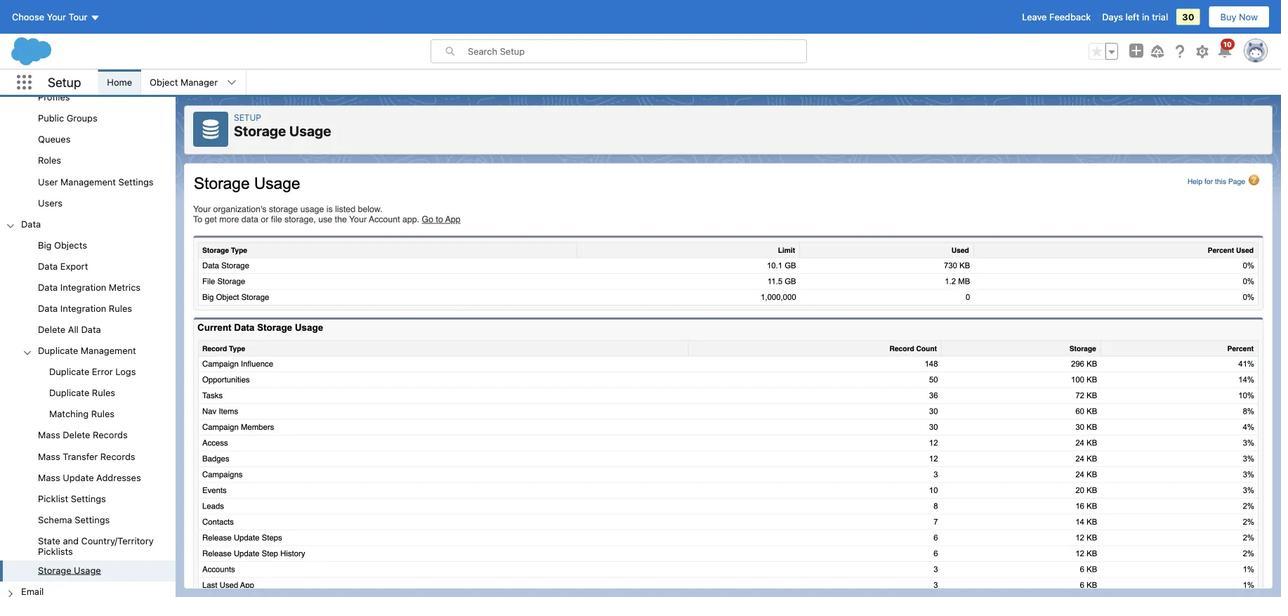 Task type: vqa. For each thing, say whether or not it's contained in the screenshot.
'and' to the top
no



Task type: describe. For each thing, give the bounding box(es) containing it.
usage inside the setup storage usage
[[289, 123, 331, 139]]

leave feedback
[[1022, 12, 1091, 22]]

duplicate error logs link
[[49, 366, 136, 379]]

buy now
[[1221, 12, 1258, 22]]

and
[[63, 535, 79, 546]]

group containing duplicate error logs
[[0, 362, 176, 426]]

data for data export
[[38, 261, 58, 271]]

queues
[[38, 134, 71, 144]]

big objects link
[[38, 240, 87, 252]]

mass delete records
[[38, 430, 128, 440]]

integration for metrics
[[60, 282, 106, 292]]

picklist settings link
[[38, 493, 106, 506]]

data integration metrics link
[[38, 282, 141, 295]]

data link
[[21, 218, 41, 231]]

state and country/territory picklists
[[38, 535, 154, 557]]

home link
[[99, 70, 141, 95]]

public groups
[[38, 113, 97, 123]]

data integration rules
[[38, 303, 132, 314]]

storage inside storage usage link
[[38, 565, 71, 575]]

mass update addresses
[[38, 472, 141, 483]]

duplicate management link
[[38, 345, 136, 358]]

data tree item
[[0, 214, 176, 582]]

schema settings link
[[38, 514, 110, 527]]

user management settings
[[38, 176, 154, 187]]

tour
[[69, 12, 87, 22]]

in
[[1142, 12, 1150, 22]]

data for data integration rules
[[38, 303, 58, 314]]

schema settings
[[38, 514, 110, 525]]

duplicate rules
[[49, 388, 115, 398]]

duplicate for duplicate management
[[38, 345, 78, 356]]

storage usage tree item
[[0, 561, 176, 582]]

object manager link
[[141, 70, 226, 95]]

records for mass delete records
[[93, 430, 128, 440]]

duplicate error logs
[[49, 366, 136, 377]]

delete all data
[[38, 324, 101, 335]]

mass transfer records
[[38, 451, 135, 461]]

days
[[1102, 12, 1123, 22]]

group containing profiles
[[0, 45, 176, 214]]

picklist settings
[[38, 493, 106, 504]]

days left in trial
[[1102, 12, 1168, 22]]

logs
[[115, 366, 136, 377]]

30
[[1183, 12, 1195, 22]]

data for data link
[[21, 218, 41, 229]]

user management settings link
[[38, 176, 154, 189]]

queues link
[[38, 134, 71, 147]]

storage inside the setup storage usage
[[234, 123, 286, 139]]

setup link
[[234, 112, 261, 122]]

buy
[[1221, 12, 1237, 22]]

storage usage
[[38, 565, 101, 575]]

integration for rules
[[60, 303, 106, 314]]

groups
[[67, 113, 97, 123]]

management for duplicate
[[81, 345, 136, 356]]

settings for picklist settings
[[71, 493, 106, 504]]

10 button
[[1217, 39, 1235, 60]]

error
[[92, 366, 113, 377]]

Search Setup text field
[[468, 40, 807, 63]]

country/territory
[[81, 535, 154, 546]]

email
[[21, 586, 44, 597]]

duplicate management tree item
[[0, 341, 176, 426]]

big
[[38, 240, 52, 250]]

data integration rules link
[[38, 303, 132, 316]]

picklist
[[38, 493, 68, 504]]

public groups link
[[38, 113, 97, 126]]

settings inside user management settings link
[[118, 176, 154, 187]]

group containing big objects
[[0, 235, 176, 582]]

all
[[68, 324, 79, 335]]

your
[[47, 12, 66, 22]]



Task type: locate. For each thing, give the bounding box(es) containing it.
data
[[21, 218, 41, 229], [38, 261, 58, 271], [38, 282, 58, 292], [38, 303, 58, 314], [81, 324, 101, 335]]

rules for duplicate rules
[[92, 388, 115, 398]]

roles
[[38, 155, 61, 166]]

storage down 'picklists'
[[38, 565, 71, 575]]

1 vertical spatial rules
[[92, 388, 115, 398]]

management up the error
[[81, 345, 136, 356]]

data for data integration metrics
[[38, 282, 58, 292]]

choose your tour
[[12, 12, 87, 22]]

data up big at the top left
[[21, 218, 41, 229]]

0 vertical spatial duplicate
[[38, 345, 78, 356]]

2 integration from the top
[[60, 303, 106, 314]]

object manager
[[150, 77, 218, 87]]

mass for mass transfer records
[[38, 451, 60, 461]]

mass inside 'link'
[[38, 472, 60, 483]]

records up addresses
[[100, 451, 135, 461]]

picklists
[[38, 546, 73, 557]]

2 vertical spatial rules
[[91, 409, 115, 419]]

settings inside schema settings link
[[75, 514, 110, 525]]

trial
[[1152, 12, 1168, 22]]

1 vertical spatial mass
[[38, 451, 60, 461]]

2 vertical spatial duplicate
[[49, 388, 89, 398]]

setup for setup
[[48, 75, 81, 90]]

0 vertical spatial integration
[[60, 282, 106, 292]]

0 vertical spatial mass
[[38, 430, 60, 440]]

records
[[93, 430, 128, 440], [100, 451, 135, 461]]

1 vertical spatial settings
[[71, 493, 106, 504]]

2 vertical spatial mass
[[38, 472, 60, 483]]

buy now button
[[1209, 6, 1270, 28]]

choose your tour button
[[11, 6, 101, 28]]

delete all data link
[[38, 324, 101, 337]]

data down big at the top left
[[38, 261, 58, 271]]

storage usage link
[[38, 565, 101, 578]]

0 vertical spatial storage
[[234, 123, 286, 139]]

profiles link
[[38, 92, 70, 104]]

1 horizontal spatial storage
[[234, 123, 286, 139]]

3 mass from the top
[[38, 472, 60, 483]]

records for mass transfer records
[[100, 451, 135, 461]]

management inside duplicate management link
[[81, 345, 136, 356]]

matching rules
[[49, 409, 115, 419]]

mass for mass delete records
[[38, 430, 60, 440]]

user
[[38, 176, 58, 187]]

roles link
[[38, 155, 61, 168]]

delete left all in the left bottom of the page
[[38, 324, 65, 335]]

settings
[[118, 176, 154, 187], [71, 493, 106, 504], [75, 514, 110, 525]]

1 vertical spatial management
[[81, 345, 136, 356]]

big objects
[[38, 240, 87, 250]]

settings for schema settings
[[75, 514, 110, 525]]

choose
[[12, 12, 44, 22]]

matching
[[49, 409, 89, 419]]

setup
[[48, 75, 81, 90], [234, 112, 261, 122]]

1 vertical spatial setup
[[234, 112, 261, 122]]

integration down data integration metrics link
[[60, 303, 106, 314]]

storage
[[234, 123, 286, 139], [38, 565, 71, 575]]

mass left transfer
[[38, 451, 60, 461]]

metrics
[[109, 282, 141, 292]]

duplicate for duplicate rules
[[49, 388, 89, 398]]

0 vertical spatial setup
[[48, 75, 81, 90]]

data up delete all data at the left
[[38, 303, 58, 314]]

home
[[107, 77, 132, 87]]

state and country/territory picklists link
[[38, 535, 176, 557]]

duplicate rules link
[[49, 388, 115, 400]]

delete down matching rules link
[[63, 430, 90, 440]]

1 vertical spatial storage
[[38, 565, 71, 575]]

duplicate for duplicate error logs
[[49, 366, 89, 377]]

0 vertical spatial delete
[[38, 324, 65, 335]]

mass for mass update addresses
[[38, 472, 60, 483]]

1 horizontal spatial usage
[[289, 123, 331, 139]]

matching rules link
[[49, 409, 115, 421]]

integration inside data integration rules link
[[60, 303, 106, 314]]

setup inside the setup storage usage
[[234, 112, 261, 122]]

feedback
[[1050, 12, 1091, 22]]

0 vertical spatial management
[[60, 176, 116, 187]]

now
[[1239, 12, 1258, 22]]

data right all in the left bottom of the page
[[81, 324, 101, 335]]

transfer
[[63, 451, 98, 461]]

setup for setup storage usage
[[234, 112, 261, 122]]

management inside user management settings link
[[60, 176, 116, 187]]

10
[[1224, 40, 1232, 48]]

duplicate up 'matching'
[[49, 388, 89, 398]]

1 integration from the top
[[60, 282, 106, 292]]

management
[[60, 176, 116, 187], [81, 345, 136, 356]]

mass delete records link
[[38, 430, 128, 442]]

1 mass from the top
[[38, 430, 60, 440]]

rules down the metrics
[[109, 303, 132, 314]]

1 vertical spatial integration
[[60, 303, 106, 314]]

1 horizontal spatial setup
[[234, 112, 261, 122]]

leave
[[1022, 12, 1047, 22]]

objects
[[54, 240, 87, 250]]

records up mass transfer records
[[93, 430, 128, 440]]

data export link
[[38, 261, 88, 273]]

addresses
[[96, 472, 141, 483]]

0 vertical spatial records
[[93, 430, 128, 440]]

1 vertical spatial duplicate
[[49, 366, 89, 377]]

object
[[150, 77, 178, 87]]

duplicate down the delete all data link
[[38, 345, 78, 356]]

management right user
[[60, 176, 116, 187]]

rules
[[109, 303, 132, 314], [92, 388, 115, 398], [91, 409, 115, 419]]

manager
[[181, 77, 218, 87]]

2 mass from the top
[[38, 451, 60, 461]]

email link
[[21, 586, 44, 597]]

duplicate management
[[38, 345, 136, 356]]

leave feedback link
[[1022, 12, 1091, 22]]

data export
[[38, 261, 88, 271]]

0 horizontal spatial usage
[[74, 565, 101, 575]]

export
[[60, 261, 88, 271]]

mass transfer records link
[[38, 451, 135, 464]]

0 horizontal spatial storage
[[38, 565, 71, 575]]

0 vertical spatial usage
[[289, 123, 331, 139]]

mass up picklist
[[38, 472, 60, 483]]

storage down setup link
[[234, 123, 286, 139]]

duplicate up duplicate rules on the bottom
[[49, 366, 89, 377]]

2 vertical spatial settings
[[75, 514, 110, 525]]

settings inside picklist settings link
[[71, 493, 106, 504]]

users link
[[38, 197, 63, 210]]

usage
[[289, 123, 331, 139], [74, 565, 101, 575]]

schema
[[38, 514, 72, 525]]

rules down the error
[[92, 388, 115, 398]]

1 vertical spatial usage
[[74, 565, 101, 575]]

delete inside mass delete records link
[[63, 430, 90, 440]]

0 horizontal spatial setup
[[48, 75, 81, 90]]

delete
[[38, 324, 65, 335], [63, 430, 90, 440]]

group
[[1089, 43, 1118, 60], [0, 45, 176, 214], [0, 235, 176, 582], [0, 362, 176, 426]]

mass update addresses link
[[38, 472, 141, 485]]

state
[[38, 535, 60, 546]]

delete inside the delete all data link
[[38, 324, 65, 335]]

left
[[1126, 12, 1140, 22]]

integration inside data integration metrics link
[[60, 282, 106, 292]]

users
[[38, 197, 63, 208]]

data integration metrics
[[38, 282, 141, 292]]

mass down 'matching'
[[38, 430, 60, 440]]

management for user
[[60, 176, 116, 187]]

1 vertical spatial records
[[100, 451, 135, 461]]

1 vertical spatial delete
[[63, 430, 90, 440]]

duplicate
[[38, 345, 78, 356], [49, 366, 89, 377], [49, 388, 89, 398]]

mass
[[38, 430, 60, 440], [38, 451, 60, 461], [38, 472, 60, 483]]

0 vertical spatial rules
[[109, 303, 132, 314]]

0 vertical spatial settings
[[118, 176, 154, 187]]

profiles
[[38, 92, 70, 102]]

rules down duplicate rules link
[[91, 409, 115, 419]]

setup storage usage
[[234, 112, 331, 139]]

rules for matching rules
[[91, 409, 115, 419]]

integration up data integration rules
[[60, 282, 106, 292]]

public
[[38, 113, 64, 123]]

usage inside 'tree item'
[[74, 565, 101, 575]]

data down data export link on the top left of page
[[38, 282, 58, 292]]

update
[[63, 472, 94, 483]]



